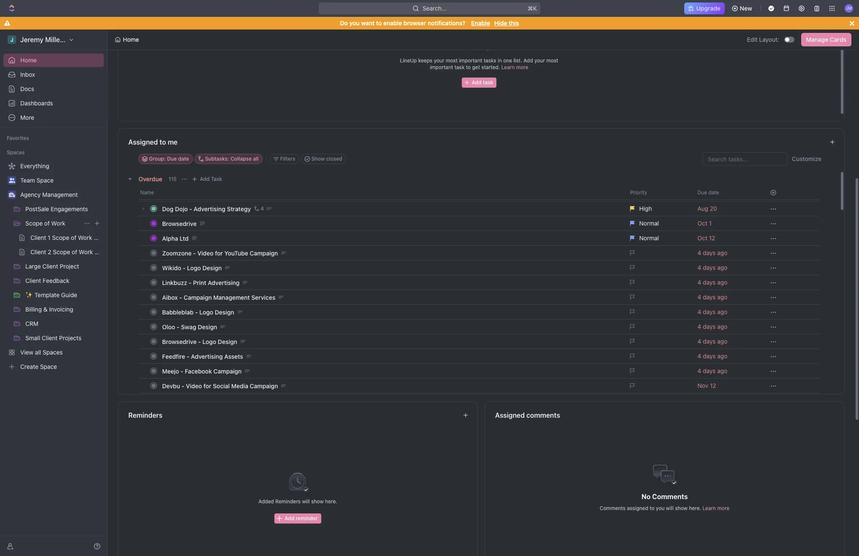 Task type: locate. For each thing, give the bounding box(es) containing it.
oloo - swag design link
[[160, 321, 623, 333]]

add for add reminder
[[285, 516, 294, 522]]

0 vertical spatial spaces
[[7, 149, 25, 156]]

more button
[[3, 111, 104, 125]]

edit layout:
[[747, 36, 779, 43]]

show up reminder
[[311, 499, 324, 505]]

0 vertical spatial learn more link
[[502, 64, 529, 71]]

0 horizontal spatial date
[[178, 156, 189, 162]]

1 vertical spatial advertising
[[208, 279, 240, 287]]

client feedback link
[[25, 274, 102, 288]]

2 normal button from the top
[[625, 231, 693, 246]]

client inside small client projects link
[[42, 335, 58, 342]]

1 horizontal spatial home
[[123, 36, 139, 43]]

0 horizontal spatial for
[[204, 383, 211, 390]]

spaces down the small client projects at the bottom left of the page
[[43, 349, 63, 356]]

search...
[[423, 5, 447, 12]]

0 horizontal spatial learn
[[502, 64, 515, 71]]

0 horizontal spatial all
[[35, 349, 41, 356]]

here.
[[325, 499, 337, 505], [689, 506, 701, 512]]

most
[[446, 57, 458, 64], [547, 57, 558, 64]]

browsedrive for browsedrive
[[162, 220, 197, 227]]

design down zoomzone - video for youtube campaign
[[202, 265, 222, 272]]

logo down the aibox - campaign management services
[[199, 309, 213, 316]]

assigned left comments
[[495, 412, 525, 420]]

0 vertical spatial task
[[455, 64, 465, 71]]

comments assigned to you will show here. learn more
[[600, 506, 730, 512]]

- up oloo - swag design
[[195, 309, 198, 316]]

management left services
[[213, 294, 250, 301]]

0 vertical spatial management
[[42, 191, 78, 198]]

add down get
[[472, 79, 482, 86]]

- right 'meejo'
[[181, 368, 183, 375]]

devbu
[[162, 383, 180, 390]]

space for team space
[[37, 177, 54, 184]]

- right oloo
[[177, 324, 179, 331]]

normal button
[[625, 216, 693, 231], [625, 231, 693, 246]]

collapse
[[231, 156, 252, 162]]

1 vertical spatial scope
[[52, 234, 69, 242]]

1 browsedrive from the top
[[162, 220, 197, 227]]

reminders
[[128, 412, 163, 420], [275, 499, 301, 505]]

0 vertical spatial space
[[37, 177, 54, 184]]

normal button for alpha ltd
[[625, 231, 693, 246]]

important down keeps
[[430, 64, 453, 71]]

1 your from the left
[[434, 57, 444, 64]]

- right wikido
[[183, 265, 186, 272]]

due date
[[698, 190, 719, 196]]

✨
[[25, 292, 33, 299]]

enable
[[383, 19, 402, 27]]

1 vertical spatial logo
[[199, 309, 213, 316]]

1 vertical spatial learn
[[703, 506, 716, 512]]

1 vertical spatial task
[[483, 79, 493, 86]]

campaign down assets
[[214, 368, 242, 375]]

0 vertical spatial docs
[[20, 85, 34, 92]]

- right aibox on the left of the page
[[179, 294, 182, 301]]

2 vertical spatial logo
[[203, 338, 216, 346]]

- left print
[[189, 279, 192, 287]]

everything link
[[3, 160, 102, 173]]

all
[[253, 156, 259, 162], [35, 349, 41, 356]]

task
[[211, 176, 222, 182]]

work up "client 2 scope of work docs" on the top left of the page
[[78, 234, 92, 242]]

to left the me
[[160, 139, 166, 146]]

assigned up group:
[[128, 139, 158, 146]]

0 vertical spatial you
[[349, 19, 360, 27]]

jm button
[[842, 2, 856, 15]]

crm link
[[25, 318, 102, 331]]

of down client 1 scope of work docs link
[[72, 249, 77, 256]]

0 vertical spatial logo
[[187, 265, 201, 272]]

space down view all spaces link
[[40, 364, 57, 371]]

design for wikido - logo design
[[202, 265, 222, 272]]

1 horizontal spatial spaces
[[43, 349, 63, 356]]

all right collapse
[[253, 156, 259, 162]]

postsale engagements link
[[25, 203, 102, 216]]

2 browsedrive from the top
[[162, 338, 197, 346]]

1 horizontal spatial assigned
[[495, 412, 525, 420]]

subtasks:
[[205, 156, 229, 162]]

1 horizontal spatial date
[[709, 190, 719, 196]]

1 horizontal spatial you
[[656, 506, 665, 512]]

client inside client 1 scope of work docs link
[[30, 234, 46, 242]]

1 horizontal spatial most
[[547, 57, 558, 64]]

0 horizontal spatial learn more link
[[502, 64, 529, 71]]

video
[[197, 250, 213, 257], [186, 383, 202, 390]]

- for aibox
[[179, 294, 182, 301]]

- right devbu
[[182, 383, 184, 390]]

campaign inside devbu - video for social media campaign link
[[250, 383, 278, 390]]

logo up print
[[187, 265, 201, 272]]

2 vertical spatial work
[[79, 249, 93, 256]]

browsedrive up feedfire in the bottom of the page
[[162, 338, 197, 346]]

design up browsedrive - logo design
[[198, 324, 217, 331]]

postsale engagements
[[25, 206, 88, 213]]

normal button down high dropdown button at the top of the page
[[625, 231, 693, 246]]

add right list.
[[524, 57, 533, 64]]

no
[[642, 494, 651, 501]]

inbox link
[[3, 68, 104, 81]]

0 horizontal spatial most
[[446, 57, 458, 64]]

campaign right youtube
[[250, 250, 278, 257]]

0 horizontal spatial your
[[434, 57, 444, 64]]

add left reminder
[[285, 516, 294, 522]]

task left get
[[455, 64, 465, 71]]

1 vertical spatial video
[[186, 383, 202, 390]]

projects
[[59, 335, 81, 342]]

add left task on the left top
[[200, 176, 210, 182]]

1 vertical spatial normal
[[639, 235, 659, 242]]

work for 2
[[79, 249, 93, 256]]

1 vertical spatial reminders
[[275, 499, 301, 505]]

advertising right dojo
[[194, 205, 225, 213]]

1 vertical spatial docs
[[94, 234, 108, 242]]

add task
[[472, 79, 493, 86]]

devbu - video for social media campaign
[[162, 383, 278, 390]]

docs down client 1 scope of work docs link
[[95, 249, 108, 256]]

client left 1
[[30, 234, 46, 242]]

0 horizontal spatial assigned
[[128, 139, 158, 146]]

0 vertical spatial home
[[123, 36, 139, 43]]

reminders down devbu
[[128, 412, 163, 420]]

1 vertical spatial spaces
[[43, 349, 63, 356]]

0 horizontal spatial management
[[42, 191, 78, 198]]

1 horizontal spatial all
[[253, 156, 259, 162]]

comments left assigned
[[600, 506, 626, 512]]

design for oloo - swag design
[[198, 324, 217, 331]]

docs
[[20, 85, 34, 92], [94, 234, 108, 242], [95, 249, 108, 256]]

task inside lineup keeps your most important tasks in one list. add your most important task to get started.
[[455, 64, 465, 71]]

everything
[[20, 163, 49, 170]]

0 horizontal spatial you
[[349, 19, 360, 27]]

1 horizontal spatial management
[[213, 294, 250, 301]]

task
[[455, 64, 465, 71], [483, 79, 493, 86]]

design up assets
[[218, 338, 237, 346]]

logo
[[187, 265, 201, 272], [199, 309, 213, 316], [203, 338, 216, 346]]

campaign inside aibox - campaign management services link
[[184, 294, 212, 301]]

scope
[[25, 220, 43, 227], [52, 234, 69, 242], [53, 249, 70, 256]]

2 vertical spatial docs
[[95, 249, 108, 256]]

date
[[178, 156, 189, 162], [709, 190, 719, 196]]

manage cards
[[806, 36, 847, 43]]

you right do
[[349, 19, 360, 27]]

2 vertical spatial scope
[[53, 249, 70, 256]]

tree containing everything
[[3, 160, 108, 374]]

1 vertical spatial learn more link
[[703, 506, 730, 512]]

work down postsale engagements
[[51, 220, 65, 227]]

task inside button
[[483, 79, 493, 86]]

browsedrive down dojo
[[162, 220, 197, 227]]

0 vertical spatial video
[[197, 250, 213, 257]]

1 vertical spatial date
[[709, 190, 719, 196]]

0 vertical spatial advertising
[[194, 205, 225, 213]]

will up reminder
[[302, 499, 310, 505]]

browsedrive link
[[160, 218, 623, 230]]

0 vertical spatial reminders
[[128, 412, 163, 420]]

client
[[30, 234, 46, 242], [30, 249, 46, 256], [42, 263, 58, 270], [25, 277, 41, 285], [42, 335, 58, 342]]

wikido - logo design
[[162, 265, 222, 272]]

1 most from the left
[[446, 57, 458, 64]]

assigned
[[627, 506, 649, 512]]

spaces down favorites button
[[7, 149, 25, 156]]

1 normal button from the top
[[625, 216, 693, 231]]

to inside lineup keeps your most important tasks in one list. add your most important task to get started.
[[466, 64, 471, 71]]

1 horizontal spatial reminders
[[275, 499, 301, 505]]

client feedback
[[25, 277, 69, 285]]

1 vertical spatial home
[[20, 57, 37, 64]]

you
[[349, 19, 360, 27], [656, 506, 665, 512]]

to left get
[[466, 64, 471, 71]]

docs link
[[3, 82, 104, 96]]

1 vertical spatial more
[[718, 506, 730, 512]]

space
[[37, 177, 54, 184], [40, 364, 57, 371]]

for left the social
[[204, 383, 211, 390]]

client inside client feedback link
[[25, 277, 41, 285]]

your right keeps
[[434, 57, 444, 64]]

1 horizontal spatial comments
[[652, 494, 688, 501]]

filters
[[280, 156, 295, 162]]

- up "wikido - logo design"
[[193, 250, 196, 257]]

engagements
[[51, 206, 88, 213]]

logo for wikido
[[187, 265, 201, 272]]

2 vertical spatial of
[[72, 249, 77, 256]]

1 vertical spatial you
[[656, 506, 665, 512]]

1 vertical spatial of
[[71, 234, 76, 242]]

started.
[[482, 64, 500, 71]]

space up agency management
[[37, 177, 54, 184]]

scope down postsale
[[25, 220, 43, 227]]

customize button
[[790, 153, 824, 165]]

zoomzone
[[162, 250, 192, 257]]

j
[[10, 37, 13, 43]]

strategy
[[227, 205, 251, 213]]

work
[[51, 220, 65, 227], [78, 234, 92, 242], [79, 249, 93, 256]]

2 vertical spatial advertising
[[191, 353, 223, 360]]

✨ template guide link
[[25, 289, 102, 302]]

1 horizontal spatial your
[[535, 57, 545, 64]]

jeremy miller's workspace, , element
[[8, 35, 16, 44]]

scope right 1
[[52, 234, 69, 242]]

1 horizontal spatial learn more link
[[703, 506, 730, 512]]

1 horizontal spatial task
[[483, 79, 493, 86]]

most right keeps
[[446, 57, 458, 64]]

list.
[[514, 57, 522, 64]]

reminders up add reminder button
[[275, 499, 301, 505]]

due inside dropdown button
[[698, 190, 707, 196]]

2
[[48, 249, 51, 256]]

most right list.
[[547, 57, 558, 64]]

client down large
[[25, 277, 41, 285]]

small client projects
[[25, 335, 81, 342]]

1 vertical spatial assigned
[[495, 412, 525, 420]]

0 vertical spatial more
[[516, 64, 529, 71]]

alpha
[[162, 235, 178, 242]]

high
[[639, 205, 652, 212]]

1 vertical spatial space
[[40, 364, 57, 371]]

browsedrive for browsedrive - logo design
[[162, 338, 197, 346]]

1 horizontal spatial more
[[718, 506, 730, 512]]

learn more link
[[502, 64, 529, 71], [703, 506, 730, 512]]

invoicing
[[49, 306, 73, 313]]

video down facebook
[[186, 383, 202, 390]]

scope right 2
[[53, 249, 70, 256]]

1 vertical spatial for
[[204, 383, 211, 390]]

1 normal from the top
[[639, 220, 659, 227]]

1 vertical spatial due
[[698, 190, 707, 196]]

agency
[[20, 191, 41, 198]]

0 horizontal spatial reminders
[[128, 412, 163, 420]]

client inside the large client project link
[[42, 263, 58, 270]]

normal for alpha ltd
[[639, 235, 659, 242]]

0 horizontal spatial important
[[430, 64, 453, 71]]

0 vertical spatial for
[[215, 250, 223, 257]]

will down no comments
[[666, 506, 674, 512]]

campaign inside meejo - facebook campaign link
[[214, 368, 242, 375]]

new
[[740, 5, 752, 12]]

for for youtube
[[215, 250, 223, 257]]

tree
[[3, 160, 108, 374]]

scope for 1
[[52, 234, 69, 242]]

all right view
[[35, 349, 41, 356]]

1 vertical spatial work
[[78, 234, 92, 242]]

0 vertical spatial important
[[459, 57, 482, 64]]

1 vertical spatial all
[[35, 349, 41, 356]]

0 horizontal spatial comments
[[600, 506, 626, 512]]

browser
[[404, 19, 426, 27]]

assigned for assigned comments
[[495, 412, 525, 420]]

create space link
[[3, 361, 102, 374]]

services
[[251, 294, 275, 301]]

0 vertical spatial normal
[[639, 220, 659, 227]]

0 horizontal spatial more
[[516, 64, 529, 71]]

0 horizontal spatial spaces
[[7, 149, 25, 156]]

normal button for browsedrive
[[625, 216, 693, 231]]

1 horizontal spatial will
[[666, 506, 674, 512]]

1 horizontal spatial due
[[698, 190, 707, 196]]

- for browsedrive
[[198, 338, 201, 346]]

0 horizontal spatial task
[[455, 64, 465, 71]]

management inside sidebar navigation
[[42, 191, 78, 198]]

important up get
[[459, 57, 482, 64]]

docs inside 'link'
[[20, 85, 34, 92]]

show down no comments
[[675, 506, 688, 512]]

design down the aibox - campaign management services
[[215, 309, 234, 316]]

0 vertical spatial learn
[[502, 64, 515, 71]]

0 vertical spatial due
[[167, 156, 177, 162]]

normal
[[639, 220, 659, 227], [639, 235, 659, 242]]

add task button
[[462, 78, 497, 88]]

- for zoomzone
[[193, 250, 196, 257]]

client inside client 2 scope of work docs link
[[30, 249, 46, 256]]

normal button down high
[[625, 216, 693, 231]]

0 vertical spatial assigned
[[128, 139, 158, 146]]

1 vertical spatial important
[[430, 64, 453, 71]]

0 horizontal spatial home
[[20, 57, 37, 64]]

video for zoomzone
[[197, 250, 213, 257]]

of up "client 2 scope of work docs" on the top left of the page
[[71, 234, 76, 242]]

1 vertical spatial comments
[[600, 506, 626, 512]]

for left youtube
[[215, 250, 223, 257]]

of up 1
[[44, 220, 50, 227]]

0 vertical spatial browsedrive
[[162, 220, 197, 227]]

design
[[202, 265, 222, 272], [215, 309, 234, 316], [198, 324, 217, 331], [218, 338, 237, 346]]

home inside sidebar navigation
[[20, 57, 37, 64]]

work up project
[[79, 249, 93, 256]]

client 2 scope of work docs link
[[30, 246, 108, 259]]

campaign right the media
[[250, 383, 278, 390]]

jeremy
[[20, 36, 43, 43]]

management down team space link
[[42, 191, 78, 198]]

1 horizontal spatial show
[[675, 506, 688, 512]]

1 horizontal spatial for
[[215, 250, 223, 257]]

you down no comments
[[656, 506, 665, 512]]

- for devbu
[[182, 383, 184, 390]]

- right feedfire in the bottom of the page
[[187, 353, 189, 360]]

youtube
[[224, 250, 248, 257]]

- for linkbuzz
[[189, 279, 192, 287]]

comments up comments assigned to you will show here. learn more
[[652, 494, 688, 501]]

2 normal from the top
[[639, 235, 659, 242]]

add inside dropdown button
[[472, 79, 482, 86]]

client left 2
[[30, 249, 46, 256]]

- right dojo
[[189, 205, 192, 213]]

2 your from the left
[[535, 57, 545, 64]]

advertising up meejo - facebook campaign
[[191, 353, 223, 360]]

docs down "inbox"
[[20, 85, 34, 92]]

1 horizontal spatial important
[[459, 57, 482, 64]]

more
[[20, 114, 34, 121]]

logo up feedfire - advertising assets
[[203, 338, 216, 346]]

your right list.
[[535, 57, 545, 64]]

task down started. at the top right of the page
[[483, 79, 493, 86]]

- up feedfire - advertising assets
[[198, 338, 201, 346]]

docs up "client 2 scope of work docs" on the top left of the page
[[94, 234, 108, 242]]

0 horizontal spatial due
[[167, 156, 177, 162]]

client down 2
[[42, 263, 58, 270]]

1 vertical spatial browsedrive
[[162, 338, 197, 346]]

0 vertical spatial scope
[[25, 220, 43, 227]]

video up "wikido - logo design"
[[197, 250, 213, 257]]

hide
[[494, 19, 507, 27]]

campaign up babbleblab - logo design
[[184, 294, 212, 301]]

client up view all spaces link
[[42, 335, 58, 342]]

all inside view all spaces link
[[35, 349, 41, 356]]

advertising up the aibox - campaign management services
[[208, 279, 240, 287]]

jeremy miller's workspace
[[20, 36, 105, 43]]



Task type: vqa. For each thing, say whether or not it's contained in the screenshot.
'Workspace'
yes



Task type: describe. For each thing, give the bounding box(es) containing it.
show closed button
[[301, 154, 346, 164]]

advertising for print
[[208, 279, 240, 287]]

large client project link
[[25, 260, 102, 274]]

4 button
[[253, 205, 265, 213]]

add for add task
[[200, 176, 210, 182]]

sidebar navigation
[[0, 30, 109, 557]]

feedfire - advertising assets link
[[160, 351, 623, 363]]

client 2 scope of work docs
[[30, 249, 108, 256]]

babbleblab
[[162, 309, 194, 316]]

for for social
[[204, 383, 211, 390]]

1 horizontal spatial here.
[[689, 506, 701, 512]]

large client project
[[25, 263, 79, 270]]

layout:
[[759, 36, 779, 43]]

logo for browsedrive
[[203, 338, 216, 346]]

learn more link for comments assigned to you will show here.
[[703, 506, 730, 512]]

template
[[35, 292, 60, 299]]

- for babbleblab
[[195, 309, 198, 316]]

team space link
[[20, 174, 102, 187]]

115
[[169, 176, 177, 182]]

1 vertical spatial management
[[213, 294, 250, 301]]

date inside dropdown button
[[709, 190, 719, 196]]

manage
[[806, 36, 829, 43]]

lineup
[[400, 57, 417, 64]]

create
[[20, 364, 38, 371]]

- for feedfire
[[187, 353, 189, 360]]

upgrade link
[[685, 3, 725, 14]]

client for feedback
[[25, 277, 41, 285]]

logo for babbleblab
[[199, 309, 213, 316]]

social
[[213, 383, 230, 390]]

view all spaces link
[[3, 346, 102, 360]]

feedfire
[[162, 353, 185, 360]]

add reminder
[[285, 516, 318, 522]]

meejo
[[162, 368, 179, 375]]

add task button
[[190, 174, 226, 185]]

normal for browsedrive
[[639, 220, 659, 227]]

filters button
[[270, 154, 299, 164]]

scope of work
[[25, 220, 65, 227]]

0 vertical spatial work
[[51, 220, 65, 227]]

want
[[361, 19, 375, 27]]

- for wikido
[[183, 265, 186, 272]]

to down no
[[650, 506, 655, 512]]

print
[[193, 279, 206, 287]]

browsedrive - logo design
[[162, 338, 237, 346]]

linkbuzz - print advertising link
[[160, 277, 623, 289]]

1 horizontal spatial learn
[[703, 506, 716, 512]]

view all spaces
[[20, 349, 63, 356]]

0 horizontal spatial here.
[[325, 499, 337, 505]]

keeps
[[418, 57, 433, 64]]

client 1 scope of work docs link
[[30, 231, 108, 245]]

of for 2
[[72, 249, 77, 256]]

dog
[[162, 205, 174, 213]]

feedback
[[43, 277, 69, 285]]

work for 1
[[78, 234, 92, 242]]

0 horizontal spatial will
[[302, 499, 310, 505]]

team space
[[20, 177, 54, 184]]

campaign inside zoomzone - video for youtube campaign link
[[250, 250, 278, 257]]

learn more link for lineup keeps your most important tasks in one list. add your most important task to get started.
[[502, 64, 529, 71]]

4
[[261, 206, 264, 212]]

name
[[140, 190, 154, 196]]

video for devbu
[[186, 383, 202, 390]]

aibox
[[162, 294, 178, 301]]

assigned for assigned to me
[[128, 139, 158, 146]]

Search tasks... text field
[[703, 153, 787, 166]]

small
[[25, 335, 40, 342]]

show
[[312, 156, 325, 162]]

&
[[43, 306, 47, 313]]

media
[[231, 383, 248, 390]]

dojo
[[175, 205, 188, 213]]

favorites
[[7, 135, 29, 141]]

2 most from the left
[[547, 57, 558, 64]]

design for babbleblab - logo design
[[215, 309, 234, 316]]

meejo - facebook campaign
[[162, 368, 242, 375]]

postsale
[[25, 206, 49, 213]]

user group image
[[9, 178, 15, 183]]

favorites button
[[3, 133, 32, 144]]

add task button
[[462, 78, 497, 88]]

1
[[48, 234, 50, 242]]

client 1 scope of work docs
[[30, 234, 108, 242]]

design for browsedrive - logo design
[[218, 338, 237, 346]]

alpha ltd
[[162, 235, 189, 242]]

add inside lineup keeps your most important tasks in one list. add your most important task to get started.
[[524, 57, 533, 64]]

0 vertical spatial comments
[[652, 494, 688, 501]]

0 vertical spatial all
[[253, 156, 259, 162]]

of for 1
[[71, 234, 76, 242]]

aibox - campaign management services
[[162, 294, 275, 301]]

group:
[[149, 156, 166, 162]]

billing & invoicing
[[25, 306, 73, 313]]

edit
[[747, 36, 758, 43]]

large
[[25, 263, 41, 270]]

- for meejo
[[181, 368, 183, 375]]

overdue
[[139, 175, 162, 183]]

project
[[60, 263, 79, 270]]

assigned to me
[[128, 139, 178, 146]]

docs for client 2 scope of work docs
[[95, 249, 108, 256]]

new button
[[728, 2, 758, 15]]

devbu - video for social media campaign link
[[160, 380, 623, 392]]

space for create space
[[40, 364, 57, 371]]

to right want
[[376, 19, 382, 27]]

enable
[[471, 19, 490, 27]]

small client projects link
[[25, 332, 102, 345]]

business time image
[[9, 193, 15, 198]]

0 vertical spatial date
[[178, 156, 189, 162]]

0 horizontal spatial show
[[311, 499, 324, 505]]

upgrade
[[696, 5, 721, 12]]

docs for client 1 scope of work docs
[[94, 234, 108, 242]]

dashboards link
[[3, 97, 104, 110]]

dog dojo - advertising strategy
[[162, 205, 251, 213]]

scope for 2
[[53, 249, 70, 256]]

do
[[340, 19, 348, 27]]

zoomzone - video for youtube campaign
[[162, 250, 278, 257]]

add for add task
[[472, 79, 482, 86]]

show closed
[[312, 156, 342, 162]]

client for 2
[[30, 249, 46, 256]]

priority
[[630, 190, 647, 196]]

billing
[[25, 306, 42, 313]]

tree inside sidebar navigation
[[3, 160, 108, 374]]

set priority image
[[625, 394, 693, 409]]

billing & invoicing link
[[25, 303, 102, 317]]

name button
[[139, 186, 625, 200]]

agency management
[[20, 191, 78, 198]]

advertising for -
[[194, 205, 225, 213]]

client for 1
[[30, 234, 46, 242]]

closed
[[326, 156, 342, 162]]

comments
[[527, 412, 560, 420]]

no comments
[[642, 494, 688, 501]]

- for oloo
[[177, 324, 179, 331]]

oloo - swag design
[[162, 324, 217, 331]]

guide
[[61, 292, 77, 299]]

0 vertical spatial of
[[44, 220, 50, 227]]



